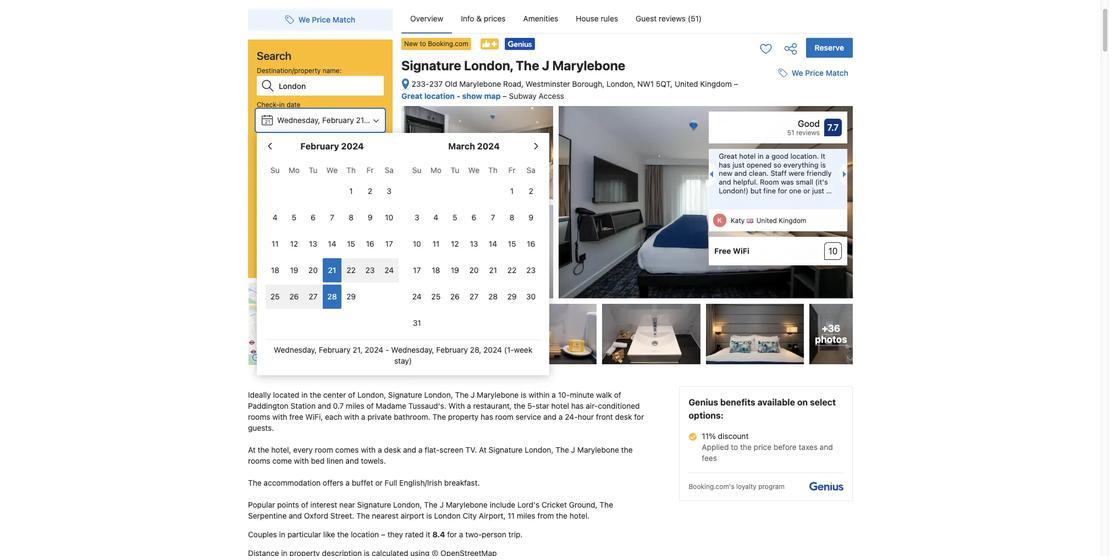 Task type: locate. For each thing, give the bounding box(es) containing it.
date for check-out date
[[291, 134, 305, 142]]

21 inside checkbox
[[489, 266, 497, 275]]

16 inside checkbox
[[366, 239, 374, 249]]

1 for february
[[349, 186, 353, 196]]

26 inside "checkbox"
[[450, 292, 460, 301]]

9 for 9 february 2024 "option"
[[368, 213, 372, 222]]

free
[[714, 246, 731, 256]]

18 right '17 march 2024' checkbox
[[432, 266, 440, 275]]

0 horizontal spatial 10
[[385, 213, 393, 222]]

26
[[289, 292, 299, 301], [450, 292, 460, 301]]

1 mo from the left
[[289, 165, 300, 175]]

1 horizontal spatial 10
[[413, 239, 421, 249]]

we price match for the bottom we price match "dropdown button"
[[792, 68, 848, 78]]

21, inside "wednesday, february 21, 2024 - wednesday, february 28, 2024 (1-week stay)"
[[353, 345, 363, 355]]

1-
[[257, 167, 263, 175]]

27 right 26 march 2024 "checkbox"
[[470, 292, 478, 301]]

2 grid from the left
[[407, 159, 540, 335]]

0 horizontal spatial room
[[315, 445, 333, 455]]

1 horizontal spatial 21
[[328, 266, 336, 275]]

it
[[426, 530, 430, 539]]

0 horizontal spatial 26
[[289, 292, 299, 301]]

9
[[368, 213, 372, 222], [529, 213, 533, 222]]

2 18 from the left
[[432, 266, 440, 275]]

16 March 2024 checkbox
[[521, 232, 540, 256]]

11 inside ideally located in the center of london, signature london, the j marylebone is within a 10-minute walk of paddington station and 0.7 miles of madame tussaud's. with a restaurant, the 5-star hotel has air-conditioned rooms with free wifi, each with a private bathroom. the property has room service and a 24-hour front desk for guests. at the hotel, every room comes with a desk and a flat-screen tv. at signature london, the j marylebone the rooms come with bed linen and towels. the accommodation offers a buffet or full english/irish breakfast. popular points of interest near signature london, the j marylebone include lord's cricket ground, the serpentine and oxford street. the nearest airport is london city airport, 11 miles from the hotel.
[[508, 511, 515, 521]]

date
[[287, 101, 300, 109], [291, 134, 305, 142]]

old
[[445, 79, 457, 89]]

0 vertical spatial location
[[424, 91, 455, 100]]

4 March 2024 checkbox
[[426, 206, 445, 230]]

date for check-in date
[[287, 101, 300, 109]]

check- for in
[[257, 101, 279, 109]]

0 horizontal spatial 27
[[309, 292, 318, 301]]

0 horizontal spatial 6
[[311, 213, 315, 222]]

2 · from the left
[[334, 186, 336, 195]]

2 22 from the left
[[507, 266, 517, 275]]

check-out date
[[257, 134, 305, 142]]

room down restaurant,
[[495, 412, 514, 422]]

match inside search section
[[333, 15, 355, 24]]

25 cell
[[266, 283, 285, 309]]

1 horizontal spatial 14
[[489, 239, 497, 249]]

2
[[262, 186, 266, 195], [368, 186, 372, 196], [529, 186, 533, 196]]

13 inside checkbox
[[309, 239, 317, 249]]

new to booking.com
[[404, 40, 468, 48]]

room up bed
[[315, 445, 333, 455]]

location inside 233-237 old marylebone road, westminster borough, london, nw1 5qt, united kingdom – great location - show map – subway access
[[424, 91, 455, 100]]

at down guests. on the left of the page
[[248, 445, 256, 455]]

hotel inside ideally located in the center of london, signature london, the j marylebone is within a 10-minute walk of paddington station and 0.7 miles of madame tussaud's. with a restaurant, the 5-star hotel has air-conditioned rooms with free wifi, each with a private bathroom. the property has room service and a 24-hour front desk for guests. at the hotel, every room comes with a desk and a flat-screen tv. at signature london, the j marylebone the rooms come with bed linen and towels. the accommodation offers a buffet or full english/irish breakfast. popular points of interest near signature london, the j marylebone include lord's cricket ground, the serpentine and oxford street. the nearest airport is london city airport, 11 miles from the hotel.
[[551, 401, 569, 411]]

9 February 2024 checkbox
[[361, 206, 380, 230]]

15 February 2024 checkbox
[[342, 232, 361, 256]]

click to open map view image
[[401, 78, 410, 91]]

ground,
[[569, 500, 597, 510]]

is right airport
[[426, 511, 432, 521]]

2 26 from the left
[[450, 292, 460, 301]]

0 horizontal spatial th
[[346, 165, 356, 175]]

24 February 2024 checkbox
[[380, 258, 399, 283]]

14 inside checkbox
[[328, 239, 336, 249]]

1 horizontal spatial 2
[[368, 186, 372, 196]]

0 horizontal spatial miles
[[346, 401, 364, 411]]

1 6 from the left
[[311, 213, 315, 222]]

tu down the march
[[451, 165, 459, 175]]

1 horizontal spatial 11
[[432, 239, 439, 249]]

signature london, the j marylebone
[[401, 58, 625, 73]]

miles right '0.7'
[[346, 401, 364, 411]]

24 cell
[[380, 256, 399, 283]]

5 right 4 march 2024 option
[[453, 213, 457, 222]]

info & prices link
[[452, 4, 514, 33]]

20 February 2024 checkbox
[[304, 258, 323, 283]]

0 horizontal spatial 17
[[385, 239, 393, 249]]

previous image
[[707, 171, 713, 178]]

and left flat-
[[403, 445, 416, 455]]

6 February 2024 checkbox
[[304, 206, 323, 230]]

1 horizontal spatial 13
[[470, 239, 478, 249]]

22 February 2024 checkbox
[[342, 258, 361, 283]]

to down "discount"
[[731, 443, 738, 452]]

24
[[384, 266, 394, 275], [412, 292, 422, 301]]

4 inside option
[[433, 213, 438, 222]]

1 · from the left
[[292, 186, 294, 195]]

0 vertical spatial desk
[[615, 412, 632, 422]]

12 inside option
[[290, 239, 298, 249]]

in up station
[[301, 390, 308, 400]]

0 horizontal spatial 9
[[368, 213, 372, 222]]

1 rooms from the top
[[248, 412, 270, 422]]

match down reserve button
[[826, 68, 848, 78]]

28 March 2024 checkbox
[[483, 285, 502, 309]]

2 check- from the top
[[257, 134, 279, 142]]

22 for 22 march 2024 checkbox
[[507, 266, 517, 275]]

check- up 1-week stay
[[257, 134, 279, 142]]

16 for 16 checkbox
[[366, 239, 374, 249]]

the up with
[[455, 390, 469, 400]]

17 March 2024 checkbox
[[407, 258, 426, 283]]

– right map
[[502, 91, 507, 100]]

0 horizontal spatial 14
[[328, 239, 336, 249]]

j up restaurant,
[[471, 390, 475, 400]]

18 left 19 checkbox
[[271, 266, 279, 275]]

0 vertical spatial search
[[257, 49, 291, 62]]

7 March 2024 checkbox
[[483, 206, 502, 230]]

of up "private"
[[366, 401, 374, 411]]

2 12 from the left
[[451, 239, 459, 249]]

28 inside option
[[327, 292, 337, 301]]

28, inside "wednesday, february 21, 2024 - wednesday, february 28, 2024 (1-week stay)"
[[470, 345, 481, 355]]

18 inside checkbox
[[432, 266, 440, 275]]

6 for 6 february 2024 'checkbox'
[[311, 213, 315, 222]]

30 March 2024 checkbox
[[521, 285, 540, 309]]

su for march
[[412, 165, 422, 175]]

16 for 16 option
[[527, 239, 535, 249]]

is inside great hotel in a good location. it has just opened so everything is new and clean. staff were friendly and helpful. room was small (it's london!) but fine for one or just …
[[820, 160, 826, 169]]

1 horizontal spatial hotel
[[739, 152, 756, 161]]

& right homes
[[309, 208, 314, 217]]

1 vertical spatial hotel
[[551, 401, 569, 411]]

22 inside 22 march 2024 checkbox
[[507, 266, 517, 275]]

check-in date
[[257, 101, 300, 109]]

24 inside 24 option
[[384, 266, 394, 275]]

1 vertical spatial just
[[812, 186, 824, 195]]

0 horizontal spatial 13
[[309, 239, 317, 249]]

1 horizontal spatial is
[[521, 390, 526, 400]]

& right info
[[476, 14, 482, 23]]

of right center
[[348, 390, 355, 400]]

27 February 2024 checkbox
[[304, 285, 323, 309]]

22 inside 22 checkbox
[[347, 266, 356, 275]]

30
[[526, 292, 536, 301]]

rooms
[[248, 412, 270, 422], [248, 456, 270, 466]]

rated good element
[[714, 117, 820, 130]]

i'm traveling for work
[[267, 223, 332, 231]]

4
[[273, 213, 278, 222], [433, 213, 438, 222]]

28 right the 27 february 2024 checkbox
[[327, 292, 337, 301]]

2024
[[368, 115, 387, 125], [341, 141, 364, 151], [477, 141, 500, 151], [369, 148, 388, 158], [365, 345, 383, 355], [483, 345, 502, 355]]

0 horizontal spatial at
[[248, 445, 256, 455]]

screen
[[439, 445, 463, 455]]

1 horizontal spatial 27
[[470, 292, 478, 301]]

2 9 from the left
[[529, 213, 533, 222]]

14 inside checkbox
[[489, 239, 497, 249]]

5 up traveling
[[292, 213, 296, 222]]

room up 8 february 2024 checkbox
[[344, 186, 362, 195]]

we price match
[[298, 15, 355, 24], [792, 68, 848, 78]]

0 horizontal spatial 4
[[273, 213, 278, 222]]

fr for march 2024
[[508, 165, 516, 175]]

a left "private"
[[361, 412, 365, 422]]

grid
[[266, 159, 399, 309], [407, 159, 540, 335]]

1 vertical spatial &
[[309, 208, 314, 217]]

25 inside checkbox
[[431, 292, 441, 301]]

· left 1 option
[[334, 186, 336, 195]]

1 horizontal spatial has
[[571, 401, 584, 411]]

0 vertical spatial match
[[333, 15, 355, 24]]

13 for 13 "option"
[[470, 239, 478, 249]]

london,
[[464, 58, 513, 73], [607, 79, 635, 89], [357, 390, 386, 400], [424, 390, 453, 400], [525, 445, 553, 455], [393, 500, 422, 510]]

bathroom.
[[394, 412, 430, 422]]

12 down traveling
[[290, 239, 298, 249]]

1 horizontal spatial search
[[306, 247, 334, 257]]

1 horizontal spatial location
[[424, 91, 455, 100]]

in inside search section
[[279, 101, 285, 109]]

clean.
[[749, 169, 769, 178]]

0 vertical spatial to
[[420, 40, 426, 48]]

1 vertical spatial -
[[385, 345, 389, 355]]

26 left the 27 february 2024 checkbox
[[289, 292, 299, 301]]

1 horizontal spatial 22
[[507, 266, 517, 275]]

the right like
[[337, 530, 349, 539]]

1 22 from the left
[[347, 266, 356, 275]]

14 right 13 "option"
[[489, 239, 497, 249]]

21, for wednesday, february 21, 2024 - wednesday, february 28, 2024 (1-week stay)
[[353, 345, 363, 355]]

12 inside checkbox
[[451, 239, 459, 249]]

22 cell
[[342, 256, 361, 283]]

28 up 1-week stay
[[264, 152, 271, 158]]

helpful.
[[733, 178, 758, 186]]

1 horizontal spatial desk
[[615, 412, 632, 422]]

1 fr from the left
[[366, 165, 374, 175]]

15 right 14 february 2024 checkbox
[[347, 239, 355, 249]]

0 horizontal spatial location
[[351, 530, 379, 539]]

2 vertical spatial room
[[315, 445, 333, 455]]

1 tu from the left
[[309, 165, 317, 175]]

27 inside cell
[[309, 292, 318, 301]]

2 su from the left
[[412, 165, 422, 175]]

2 vertical spatial –
[[381, 530, 385, 539]]

2 4 from the left
[[433, 213, 438, 222]]

&
[[476, 14, 482, 23], [309, 208, 314, 217]]

21 cell
[[323, 256, 342, 283]]

2 inside button
[[262, 186, 266, 195]]

23 March 2024 checkbox
[[521, 258, 540, 283]]

2 13 from the left
[[470, 239, 478, 249]]

5-
[[527, 401, 536, 411]]

2 inside checkbox
[[529, 186, 533, 196]]

2 horizontal spatial 2
[[529, 186, 533, 196]]

17 for 17 february 2024 checkbox
[[385, 239, 393, 249]]

price down reserve button
[[805, 68, 824, 78]]

available
[[757, 398, 795, 407]]

walk
[[596, 390, 612, 400]]

1 vertical spatial is
[[521, 390, 526, 400]]

8 for 8 march 2024 checkbox
[[510, 213, 514, 222]]

1 horizontal spatial 1
[[349, 186, 353, 196]]

11 left 12 checkbox
[[432, 239, 439, 249]]

kingdom right 5qt,
[[700, 79, 732, 89]]

1 th from the left
[[346, 165, 356, 175]]

12
[[290, 239, 298, 249], [451, 239, 459, 249]]

0 horizontal spatial su
[[270, 165, 280, 175]]

scored 7.7 element
[[824, 119, 842, 136]]

27 for 27 march 2024 checkbox
[[470, 292, 478, 301]]

genius
[[689, 398, 718, 407]]

marylebone
[[552, 58, 625, 73], [459, 79, 501, 89], [477, 390, 519, 400], [577, 445, 619, 455], [446, 500, 488, 510]]

16
[[366, 239, 374, 249], [527, 239, 535, 249]]

0 vertical spatial just
[[732, 160, 745, 169]]

amenities
[[523, 14, 558, 23]]

1 5 from the left
[[292, 213, 296, 222]]

1 vertical spatial –
[[502, 91, 507, 100]]

1-week stay
[[257, 167, 294, 175]]

20 for "20" option
[[308, 266, 318, 275]]

1 19 from the left
[[290, 266, 298, 275]]

25 inside "option"
[[270, 292, 280, 301]]

1 su from the left
[[270, 165, 280, 175]]

rooms left come
[[248, 456, 270, 466]]

we price match inside search section
[[298, 15, 355, 24]]

6 for '6' "checkbox"
[[472, 213, 476, 222]]

th up 1 option
[[346, 165, 356, 175]]

the
[[310, 390, 321, 400], [514, 401, 525, 411], [740, 443, 752, 452], [258, 445, 269, 455], [621, 445, 633, 455], [556, 511, 567, 521], [337, 530, 349, 539]]

the down conditioned
[[621, 445, 633, 455]]

wednesday, for wednesday, february 21, 2024 - wednesday, february 28, 2024 (1-week stay)
[[274, 345, 317, 355]]

fr up 2 checkbox
[[366, 165, 374, 175]]

28 inside option
[[488, 292, 498, 301]]

2 fr from the left
[[508, 165, 516, 175]]

for
[[778, 186, 787, 195], [307, 223, 315, 231], [634, 412, 644, 422], [447, 530, 457, 539]]

29 February 2024 checkbox
[[342, 285, 361, 309]]

0 vertical spatial check-
[[257, 101, 279, 109]]

8 February 2024 checkbox
[[342, 206, 361, 230]]

11% discount applied to the price before taxes and fees
[[702, 432, 833, 463]]

2 29 from the left
[[507, 292, 517, 301]]

10-
[[558, 390, 570, 400]]

th for march 2024
[[488, 165, 498, 175]]

11 February 2024 checkbox
[[266, 232, 285, 256]]

2 8 from the left
[[510, 213, 514, 222]]

16 right 15 checkbox
[[366, 239, 374, 249]]

miles down lord's
[[517, 511, 535, 521]]

or
[[803, 186, 810, 195], [375, 478, 383, 488]]

info & prices
[[461, 14, 506, 23]]

1 27 from the left
[[309, 292, 318, 301]]

1
[[338, 186, 342, 195], [349, 186, 353, 196], [510, 186, 514, 196]]

1 horizontal spatial 6
[[472, 213, 476, 222]]

just left …
[[812, 186, 824, 195]]

17 inside 17 february 2024 checkbox
[[385, 239, 393, 249]]

0 horizontal spatial is
[[426, 511, 432, 521]]

21, down 29 'checkbox'
[[353, 345, 363, 355]]

or inside ideally located in the center of london, signature london, the j marylebone is within a 10-minute walk of paddington station and 0.7 miles of madame tussaud's. with a restaurant, the 5-star hotel has air-conditioned rooms with free wifi, each with a private bathroom. the property has room service and a 24-hour front desk for guests. at the hotel, every room comes with a desk and a flat-screen tv. at signature london, the j marylebone the rooms come with bed linen and towels. the accommodation offers a buffet or full english/irish breakfast. popular points of interest near signature london, the j marylebone include lord's cricket ground, the serpentine and oxford street. the nearest airport is london city airport, 11 miles from the hotel.
[[375, 478, 383, 488]]

february for wednesday, february 21, 2024
[[322, 115, 354, 125]]

fees
[[702, 454, 717, 463]]

1 7 from the left
[[330, 213, 334, 222]]

0 horizontal spatial 19
[[290, 266, 298, 275]]

we price match up the name:
[[298, 15, 355, 24]]

adults
[[268, 186, 290, 195]]

desk down conditioned
[[615, 412, 632, 422]]

a left good
[[766, 152, 769, 161]]

10 February 2024 checkbox
[[380, 206, 399, 230]]

or left full
[[375, 478, 383, 488]]

3 inside checkbox
[[415, 213, 419, 222]]

2 rooms from the top
[[248, 456, 270, 466]]

fr for february 2024
[[366, 165, 374, 175]]

has up the london!)
[[719, 160, 730, 169]]

house
[[576, 14, 599, 23]]

0 horizontal spatial 8
[[349, 213, 353, 222]]

0 horizontal spatial united
[[675, 79, 698, 89]]

13 right "12 february 2024" option
[[309, 239, 317, 249]]

18 for 18 february 2024 "option"
[[271, 266, 279, 275]]

united right 'katy'
[[756, 217, 777, 225]]

amenities link
[[514, 4, 567, 33]]

fr up 1 option
[[508, 165, 516, 175]]

– left they
[[381, 530, 385, 539]]

19 for 19 checkbox
[[290, 266, 298, 275]]

15 inside checkbox
[[347, 239, 355, 249]]

23 right 22 checkbox
[[365, 266, 375, 275]]

minute
[[570, 390, 594, 400]]

february for wednesday, february 28, 2024
[[322, 148, 354, 158]]

1 18 from the left
[[271, 266, 279, 275]]

0 horizontal spatial 20
[[308, 266, 318, 275]]

week inside "wednesday, february 21, 2024 - wednesday, february 28, 2024 (1-week stay)"
[[514, 345, 532, 355]]

8 for 8 february 2024 checkbox
[[349, 213, 353, 222]]

come
[[272, 456, 292, 466]]

oxford
[[304, 511, 328, 521]]

2 27 from the left
[[470, 292, 478, 301]]

1 horizontal spatial 20
[[469, 266, 479, 275]]

25 right "24" option
[[431, 292, 441, 301]]

10 inside checkbox
[[385, 213, 393, 222]]

wednesday, for wednesday, february 21, 2024
[[277, 115, 320, 125]]

1 horizontal spatial tu
[[451, 165, 459, 175]]

in
[[279, 101, 285, 109], [758, 152, 764, 161], [301, 390, 308, 400], [279, 530, 285, 539]]

4 inside option
[[273, 213, 278, 222]]

23 for 23 march 2024 checkbox on the left of page
[[526, 266, 536, 275]]

show
[[462, 91, 482, 100]]

info
[[461, 14, 474, 23]]

0 vertical spatial kingdom
[[700, 79, 732, 89]]

reviews left (51)
[[659, 14, 686, 23]]

to inside 11% discount applied to the price before taxes and fees
[[731, 443, 738, 452]]

19 for 19 march 2024 "option"
[[451, 266, 459, 275]]

0 horizontal spatial 2
[[262, 186, 266, 195]]

has
[[719, 160, 730, 169], [571, 401, 584, 411], [481, 412, 493, 422]]

access
[[539, 91, 564, 100]]

0 horizontal spatial to
[[420, 40, 426, 48]]

29 inside 'checkbox'
[[346, 292, 356, 301]]

– up rated good element at right top
[[734, 79, 738, 89]]

0 horizontal spatial -
[[385, 345, 389, 355]]

23 for "23 february 2024" option
[[365, 266, 375, 275]]

15 right '14' checkbox
[[508, 239, 516, 249]]

25 left 26 february 2024 'checkbox'
[[270, 292, 280, 301]]

1 sa from the left
[[385, 165, 394, 175]]

29 inside option
[[507, 292, 517, 301]]

and right "taxes"
[[820, 443, 833, 452]]

0 horizontal spatial 25
[[270, 292, 280, 301]]

15 inside option
[[508, 239, 516, 249]]

0 vertical spatial week
[[263, 167, 279, 175]]

29 right 28 february 2024 option
[[346, 292, 356, 301]]

1 12 from the left
[[290, 239, 298, 249]]

23 right 22 march 2024 checkbox
[[526, 266, 536, 275]]

9 inside "option"
[[368, 213, 372, 222]]

1 15 from the left
[[347, 239, 355, 249]]

1 horizontal spatial ·
[[334, 186, 336, 195]]

1 horizontal spatial sa
[[526, 165, 535, 175]]

1 29 from the left
[[346, 292, 356, 301]]

24 for 24 option
[[384, 266, 394, 275]]

12 February 2024 checkbox
[[285, 232, 304, 256]]

3 left 4 march 2024 option
[[415, 213, 419, 222]]

2 14 from the left
[[489, 239, 497, 249]]

0 vertical spatial miles
[[346, 401, 364, 411]]

7 inside option
[[330, 213, 334, 222]]

1 horizontal spatial to
[[731, 443, 738, 452]]

tu up 2 adults · 0 children · 1 room
[[309, 165, 317, 175]]

28 for 28 february 2024 option
[[327, 292, 337, 301]]

2 7 from the left
[[491, 213, 495, 222]]

1 14 from the left
[[328, 239, 336, 249]]

1 vertical spatial 24
[[412, 292, 422, 301]]

2 20 from the left
[[469, 266, 479, 275]]

mo for march
[[430, 165, 441, 175]]

1 horizontal spatial 17
[[413, 266, 421, 275]]

9 right 8 march 2024 checkbox
[[529, 213, 533, 222]]

in right couples
[[279, 530, 285, 539]]

a inside great hotel in a good location. it has just opened so everything is new and clean. staff were friendly and helpful. room was small (it's london!) but fine for one or just …
[[766, 152, 769, 161]]

1 20 from the left
[[308, 266, 318, 275]]

london, up 'tussaud's.'
[[424, 390, 453, 400]]

18 for 18 checkbox
[[432, 266, 440, 275]]

genius benefits available on select options:
[[689, 398, 836, 421]]

2 tu from the left
[[451, 165, 459, 175]]

mo up 4 march 2024 option
[[430, 165, 441, 175]]

grid for march
[[407, 159, 540, 335]]

great down click to open map view image
[[401, 91, 422, 100]]

2 16 from the left
[[527, 239, 535, 249]]

for inside search section
[[307, 223, 315, 231]]

benefits
[[720, 398, 755, 407]]

overview link
[[401, 4, 452, 33]]

1 horizontal spatial or
[[803, 186, 810, 195]]

19 inside "option"
[[451, 266, 459, 275]]

match
[[333, 15, 355, 24], [826, 68, 848, 78]]

a
[[766, 152, 769, 161], [552, 390, 556, 400], [467, 401, 471, 411], [361, 412, 365, 422], [559, 412, 563, 422], [378, 445, 382, 455], [418, 445, 423, 455], [345, 478, 350, 488], [459, 530, 463, 539]]

1 vertical spatial or
[[375, 478, 383, 488]]

in inside great hotel in a good location. it has just opened so everything is new and clean. staff were friendly and helpful. room was small (it's london!) but fine for one or just …
[[758, 152, 764, 161]]

9 inside "checkbox"
[[529, 213, 533, 222]]

27 for the 27 february 2024 checkbox
[[309, 292, 318, 301]]

room
[[760, 178, 779, 186]]

date right out
[[291, 134, 305, 142]]

0 horizontal spatial match
[[333, 15, 355, 24]]

0 horizontal spatial hotel
[[551, 401, 569, 411]]

great
[[401, 91, 422, 100], [719, 152, 737, 161]]

1 inside button
[[338, 186, 342, 195]]

1 vertical spatial united
[[756, 217, 777, 225]]

(it's
[[815, 178, 828, 186]]

21 left 22 march 2024 checkbox
[[489, 266, 497, 275]]

13 inside "option"
[[470, 239, 478, 249]]

is for everything
[[820, 160, 826, 169]]

16 February 2024 checkbox
[[361, 232, 380, 256]]

3 for 3 checkbox
[[415, 213, 419, 222]]

great inside great hotel in a good location. it has just opened so everything is new and clean. staff were friendly and helpful. room was small (it's london!) but fine for one or just …
[[719, 152, 737, 161]]

0 horizontal spatial 18
[[271, 266, 279, 275]]

sa up 3 option
[[385, 165, 394, 175]]

1 16 from the left
[[366, 239, 374, 249]]

233-237 old marylebone road, westminster borough, london, nw1 5qt, united kingdom – great location - show map – subway access
[[401, 79, 738, 100]]

22
[[347, 266, 356, 275], [507, 266, 517, 275]]

28 cell
[[323, 283, 342, 309]]

19 inside checkbox
[[290, 266, 298, 275]]

mo up 0
[[289, 165, 300, 175]]

0 horizontal spatial kingdom
[[700, 79, 732, 89]]

for left work at the left of page
[[307, 223, 315, 231]]

15 March 2024 checkbox
[[502, 232, 521, 256]]

17 inside '17 march 2024' checkbox
[[413, 266, 421, 275]]

j
[[542, 58, 550, 73], [471, 390, 475, 400], [571, 445, 575, 455], [440, 500, 444, 510]]

1 horizontal spatial great
[[719, 152, 737, 161]]

february 2024
[[300, 141, 364, 151]]

1 vertical spatial week
[[514, 345, 532, 355]]

reviews inside good 51 reviews
[[796, 129, 820, 137]]

to right new
[[420, 40, 426, 48]]

23 inside option
[[365, 266, 375, 275]]

16 inside option
[[527, 239, 535, 249]]

2 at from the left
[[479, 445, 487, 455]]

7 inside option
[[491, 213, 495, 222]]

the left 5-
[[514, 401, 525, 411]]

22 for 22 checkbox
[[347, 266, 356, 275]]

14 for '14' checkbox
[[489, 239, 497, 249]]

1 4 from the left
[[273, 213, 278, 222]]

6 inside "checkbox"
[[472, 213, 476, 222]]

in up clean.
[[758, 152, 764, 161]]

wednesday, february 21, 2024 - wednesday, february 28, 2024 (1-week stay)
[[274, 345, 532, 366]]

1 horizontal spatial 15
[[508, 239, 516, 249]]

25 March 2024 checkbox
[[426, 285, 445, 309]]

ideally located in the center of london, signature london, the j marylebone is within a 10-minute walk of paddington station and 0.7 miles of madame tussaud's. with a restaurant, the 5-star hotel has air-conditioned rooms with free wifi, each with a private bathroom. the property has room service and a 24-hour front desk for guests. at the hotel, every room comes with a desk and a flat-screen tv. at signature london, the j marylebone the rooms come with bed linen and towels. the accommodation offers a buffet or full english/irish breakfast. popular points of interest near signature london, the j marylebone include lord's cricket ground, the serpentine and oxford street. the nearest airport is london city airport, 11 miles from the hotel.
[[248, 390, 646, 521]]

0 vertical spatial united
[[675, 79, 698, 89]]

1 vertical spatial 21,
[[353, 345, 363, 355]]

2 mo from the left
[[430, 165, 441, 175]]

0 horizontal spatial 7
[[330, 213, 334, 222]]

13
[[309, 239, 317, 249], [470, 239, 478, 249]]

and right new
[[734, 169, 747, 178]]

21 inside checkbox
[[328, 266, 336, 275]]

house rules link
[[567, 4, 627, 33]]

1 26 from the left
[[289, 292, 299, 301]]

couples in particular like the location – they rated it 8.4 for a two-person trip.
[[248, 530, 522, 539]]

10 inside option
[[413, 239, 421, 249]]

2 sa from the left
[[526, 165, 535, 175]]

1 grid from the left
[[266, 159, 399, 309]]

26 inside 'checkbox'
[[289, 292, 299, 301]]

hotel inside great hotel in a good location. it has just opened so everything is new and clean. staff were friendly and helpful. room was small (it's london!) but fine for one or just …
[[739, 152, 756, 161]]

24 inside "24" option
[[412, 292, 422, 301]]

1 check- from the top
[[257, 101, 279, 109]]

2 inside checkbox
[[368, 186, 372, 196]]

18 inside "option"
[[271, 266, 279, 275]]

2 25 from the left
[[431, 292, 441, 301]]

6 inside 'checkbox'
[[311, 213, 315, 222]]

th
[[346, 165, 356, 175], [488, 165, 498, 175]]

0 vertical spatial price
[[312, 15, 331, 24]]

1 vertical spatial 17
[[413, 266, 421, 275]]

we price match button
[[281, 10, 360, 30], [774, 63, 853, 83]]

destination/property
[[257, 67, 321, 75]]

2 19 from the left
[[451, 266, 459, 275]]

2 for february
[[368, 186, 372, 196]]

from
[[537, 511, 554, 521]]

we price match button up the name:
[[281, 10, 360, 30]]

1 horizontal spatial fr
[[508, 165, 516, 175]]

0 horizontal spatial 23
[[365, 266, 375, 275]]

2 23 from the left
[[526, 266, 536, 275]]

27 left 28 february 2024 option
[[309, 292, 318, 301]]

8 right 7 option on the top left
[[510, 213, 514, 222]]

2 th from the left
[[488, 165, 498, 175]]

20 left 21 checkbox
[[469, 266, 479, 275]]

2 15 from the left
[[508, 239, 516, 249]]

2 horizontal spatial 11
[[508, 511, 515, 521]]

237
[[429, 79, 443, 89]]

0 vertical spatial -
[[457, 91, 460, 100]]

1 13 from the left
[[309, 239, 317, 249]]

0 vertical spatial 24
[[384, 266, 394, 275]]

0 horizontal spatial great
[[401, 91, 422, 100]]

i'm
[[267, 223, 276, 231]]

tussaud's.
[[408, 401, 446, 411]]

1 23 from the left
[[365, 266, 375, 275]]

0 vertical spatial 28,
[[356, 148, 367, 158]]

1 March 2024 checkbox
[[502, 179, 521, 203]]

1 horizontal spatial 3
[[415, 213, 419, 222]]

next image
[[843, 171, 849, 178]]

date up out
[[287, 101, 300, 109]]

great inside 233-237 old marylebone road, westminster borough, london, nw1 5qt, united kingdom – great location - show map – subway access
[[401, 91, 422, 100]]

0 horizontal spatial 5
[[292, 213, 296, 222]]

1 9 from the left
[[368, 213, 372, 222]]

1 horizontal spatial 26
[[450, 292, 460, 301]]

check-
[[257, 101, 279, 109], [257, 134, 279, 142]]

1 25 from the left
[[270, 292, 280, 301]]

17 February 2024 checkbox
[[380, 232, 399, 256]]

su left stay
[[270, 165, 280, 175]]

23
[[365, 266, 375, 275], [526, 266, 536, 275]]

0 vertical spatial –
[[734, 79, 738, 89]]

2 6 from the left
[[472, 213, 476, 222]]

1 vertical spatial great
[[719, 152, 737, 161]]

29 for 29 'checkbox'
[[346, 292, 356, 301]]

3 inside option
[[387, 186, 391, 196]]

march
[[448, 141, 475, 151]]

1 8 from the left
[[349, 213, 353, 222]]

1 horizontal spatial 28,
[[470, 345, 481, 355]]

and right previous icon
[[719, 178, 731, 186]]

23 inside checkbox
[[526, 266, 536, 275]]

5
[[292, 213, 296, 222], [453, 213, 457, 222]]



Task type: describe. For each thing, give the bounding box(es) containing it.
person
[[482, 530, 506, 539]]

and down points
[[289, 511, 302, 521]]

road,
[[503, 79, 523, 89]]

signature up the nearest
[[357, 500, 391, 510]]

nearest
[[372, 511, 398, 521]]

we price match for we price match "dropdown button" within the search section
[[298, 15, 355, 24]]

1 for march
[[510, 186, 514, 196]]

marylebone up borough,
[[552, 58, 625, 73]]

we down march 2024
[[468, 165, 480, 175]]

6 March 2024 checkbox
[[464, 206, 483, 230]]

(51)
[[688, 14, 702, 23]]

flat-
[[425, 445, 439, 455]]

th for february 2024
[[346, 165, 356, 175]]

9 for 9 march 2024 "checkbox"
[[529, 213, 533, 222]]

signature up the 237
[[401, 58, 461, 73]]

19 February 2024 checkbox
[[285, 258, 304, 283]]

23 February 2024 checkbox
[[361, 258, 380, 283]]

small
[[796, 178, 813, 186]]

24 March 2024 checkbox
[[407, 285, 426, 309]]

search section
[[244, 0, 549, 376]]

11 for the 11 checkbox
[[272, 239, 279, 249]]

the up london at the bottom of page
[[424, 500, 438, 510]]

options:
[[689, 411, 724, 421]]

homes
[[287, 208, 307, 217]]

star
[[536, 401, 549, 411]]

or inside great hotel in a good location. it has just opened so everything is new and clean. staff were friendly and helpful. room was small (it's london!) but fine for one or just …
[[803, 186, 810, 195]]

towels.
[[361, 456, 386, 466]]

a left 10-
[[552, 390, 556, 400]]

great hotel in a good location. it has just opened so everything is new and clean. staff were friendly and helpful. room was small (it's london!) but fine for one or just …
[[719, 152, 832, 195]]

hotel.
[[570, 511, 589, 521]]

0 horizontal spatial 28,
[[356, 148, 367, 158]]

13 February 2024 checkbox
[[304, 232, 323, 256]]

20 for 20 march 2024 option
[[469, 266, 479, 275]]

with up towels.
[[361, 445, 376, 455]]

center
[[323, 390, 346, 400]]

- inside "wednesday, february 21, 2024 - wednesday, february 28, 2024 (1-week stay)"
[[385, 345, 389, 355]]

2 5 from the left
[[453, 213, 457, 222]]

we up destination/property name:
[[298, 15, 310, 24]]

service
[[516, 412, 541, 422]]

13 for the 13 checkbox
[[309, 239, 317, 249]]

new
[[719, 169, 732, 178]]

0 horizontal spatial has
[[481, 412, 493, 422]]

14 February 2024 checkbox
[[323, 232, 342, 256]]

great location - show map button
[[401, 91, 502, 100]]

the up road,
[[516, 58, 539, 73]]

of up conditioned
[[614, 390, 621, 400]]

english/irish
[[399, 478, 442, 488]]

10 for 10 february 2024 checkbox
[[385, 213, 393, 222]]

1 vertical spatial has
[[571, 401, 584, 411]]

10 for 10 option
[[413, 239, 421, 249]]

21 March 2024 checkbox
[[483, 258, 502, 283]]

18 March 2024 checkbox
[[426, 258, 445, 283]]

february for wednesday, february 21, 2024 - wednesday, february 28, 2024 (1-week stay)
[[319, 345, 350, 355]]

2 February 2024 checkbox
[[361, 179, 380, 203]]

4 for '4' option
[[273, 213, 278, 222]]

kingdom inside 233-237 old marylebone road, westminster borough, london, nw1 5qt, united kingdom – great location - show map – subway access
[[700, 79, 732, 89]]

the right ground,
[[600, 500, 613, 510]]

borough,
[[572, 79, 604, 89]]

the up station
[[310, 390, 321, 400]]

5 March 2024 checkbox
[[445, 206, 464, 230]]

0 vertical spatial reviews
[[659, 14, 686, 23]]

29 for 29 march 2024 option
[[507, 292, 517, 301]]

traveling
[[278, 223, 305, 231]]

28 February 2024 checkbox
[[323, 285, 342, 309]]

21, for wednesday, february 21, 2024
[[356, 115, 366, 125]]

of up oxford
[[301, 500, 308, 510]]

5 February 2024 checkbox
[[285, 206, 304, 230]]

free
[[289, 412, 303, 422]]

3 February 2024 checkbox
[[380, 179, 399, 203]]

25 for 25 "option"
[[270, 292, 280, 301]]

mo for february
[[289, 165, 300, 175]]

two-
[[465, 530, 482, 539]]

& inside search section
[[309, 208, 314, 217]]

so
[[774, 160, 781, 169]]

madame
[[376, 401, 406, 411]]

and left '0.7'
[[318, 401, 331, 411]]

24 for "24" option
[[412, 292, 422, 301]]

8.4
[[432, 530, 445, 539]]

new
[[404, 40, 418, 48]]

27 March 2024 checkbox
[[464, 285, 483, 309]]

sa for march 2024
[[526, 165, 535, 175]]

loyalty
[[736, 483, 756, 491]]

they
[[387, 530, 403, 539]]

a up towels.
[[378, 445, 382, 455]]

a right offers
[[345, 478, 350, 488]]

j down 24-
[[571, 445, 575, 455]]

0 horizontal spatial desk
[[384, 445, 401, 455]]

9 March 2024 checkbox
[[521, 206, 540, 230]]

marylebone down front
[[577, 445, 619, 455]]

good
[[771, 152, 788, 161]]

london, up map
[[464, 58, 513, 73]]

stay)
[[394, 356, 412, 366]]

0 horizontal spatial 28
[[264, 152, 271, 158]]

2 horizontal spatial 10
[[828, 246, 838, 256]]

but
[[750, 186, 761, 195]]

united inside 233-237 old marylebone road, westminster borough, london, nw1 5qt, united kingdom – great location - show map – subway access
[[675, 79, 698, 89]]

for inside ideally located in the center of london, signature london, the j marylebone is within a 10-minute walk of paddington station and 0.7 miles of madame tussaud's. with a restaurant, the 5-star hotel has air-conditioned rooms with free wifi, each with a private bathroom. the property has room service and a 24-hour front desk for guests. at the hotel, every room comes with a desk and a flat-screen tv. at signature london, the j marylebone the rooms come with bed linen and towels. the accommodation offers a buffet or full english/irish breakfast. popular points of interest near signature london, the j marylebone include lord's cricket ground, the serpentine and oxford street. the nearest airport is london city airport, 11 miles from the hotel.
[[634, 412, 644, 422]]

- inside 233-237 old marylebone road, westminster borough, london, nw1 5qt, united kingdom – great location - show map – subway access
[[457, 91, 460, 100]]

marylebone up restaurant,
[[477, 390, 519, 400]]

serpentine
[[248, 511, 287, 521]]

the down 24-
[[555, 445, 569, 455]]

hour
[[578, 412, 594, 422]]

london, up airport
[[393, 500, 422, 510]]

14 March 2024 checkbox
[[483, 232, 502, 256]]

opened
[[746, 160, 772, 169]]

good 51 reviews
[[787, 119, 820, 137]]

26 February 2024 checkbox
[[285, 285, 304, 309]]

j up westminster
[[542, 58, 550, 73]]

12 for "12 february 2024" option
[[290, 239, 298, 249]]

1 horizontal spatial match
[[826, 68, 848, 78]]

a left two-
[[459, 530, 463, 539]]

26 March 2024 checkbox
[[445, 285, 464, 309]]

program
[[758, 483, 785, 491]]

within
[[529, 390, 550, 400]]

and down comes
[[346, 456, 359, 466]]

31 March 2024 checkbox
[[407, 311, 426, 335]]

wifi,
[[305, 412, 323, 422]]

27 cell
[[304, 283, 323, 309]]

3 March 2024 checkbox
[[407, 206, 426, 230]]

were
[[789, 169, 805, 178]]

reserve button
[[806, 38, 853, 58]]

we price match button inside search section
[[281, 10, 360, 30]]

0 horizontal spatial week
[[263, 167, 279, 175]]

su for february
[[270, 165, 280, 175]]

the up popular
[[248, 478, 262, 488]]

property
[[448, 412, 479, 422]]

1 at from the left
[[248, 445, 256, 455]]

room inside 2 adults · 0 children · 1 room button
[[344, 186, 362, 195]]

street.
[[330, 511, 354, 521]]

london, up madame
[[357, 390, 386, 400]]

it
[[821, 152, 825, 161]]

private
[[367, 412, 392, 422]]

23 cell
[[361, 256, 380, 283]]

united kingdom
[[756, 217, 806, 225]]

friendly
[[807, 169, 832, 178]]

19 March 2024 checkbox
[[445, 258, 464, 283]]

15 for 15 march 2024 option
[[508, 239, 516, 249]]

wednesday, for wednesday, february 28, 2024
[[277, 148, 320, 158]]

london, down service
[[525, 445, 553, 455]]

we up good
[[792, 68, 803, 78]]

bed
[[311, 456, 325, 466]]

2 vertical spatial is
[[426, 511, 432, 521]]

marylebone inside 233-237 old marylebone road, westminster borough, london, nw1 5qt, united kingdom – great location - show map – subway access
[[459, 79, 501, 89]]

location.
[[790, 152, 819, 161]]

wednesday, up stay)
[[391, 345, 434, 355]]

reserve
[[815, 43, 844, 52]]

1 February 2024 checkbox
[[342, 179, 361, 203]]

accommodation
[[264, 478, 321, 488]]

the down cricket
[[556, 511, 567, 521]]

overview
[[410, 14, 443, 23]]

applied
[[702, 443, 729, 452]]

1 vertical spatial we price match button
[[774, 63, 853, 83]]

13 March 2024 checkbox
[[464, 232, 483, 256]]

a right with
[[467, 401, 471, 411]]

out
[[279, 134, 289, 142]]

4 February 2024 checkbox
[[266, 206, 285, 230]]

7 for the 7 february 2024 option
[[330, 213, 334, 222]]

26 for 26 march 2024 "checkbox"
[[450, 292, 460, 301]]

marylebone up city
[[446, 500, 488, 510]]

21 February 2024 checkbox
[[323, 258, 342, 283]]

linen
[[327, 456, 343, 466]]

21 for 21 checkbox
[[328, 266, 336, 275]]

guest reviews (51) link
[[627, 4, 710, 33]]

has inside great hotel in a good location. it has just opened so everything is new and clean. staff were friendly and helpful. room was small (it's london!) but fine for one or just …
[[719, 160, 730, 169]]

15 for 15 checkbox
[[347, 239, 355, 249]]

1 horizontal spatial just
[[812, 186, 824, 195]]

price inside search section
[[312, 15, 331, 24]]

destination/property name:
[[257, 67, 342, 75]]

233-
[[412, 79, 429, 89]]

2 horizontal spatial room
[[495, 412, 514, 422]]

1 horizontal spatial &
[[476, 14, 482, 23]]

grid for february
[[266, 159, 399, 309]]

tu for march 2024
[[451, 165, 459, 175]]

3 for 3 option
[[387, 186, 391, 196]]

31
[[413, 318, 421, 328]]

12 for 12 checkbox
[[451, 239, 459, 249]]

2 horizontal spatial –
[[734, 79, 738, 89]]

paddington
[[248, 401, 288, 411]]

the inside 11% discount applied to the price before taxes and fees
[[740, 443, 752, 452]]

and inside 11% discount applied to the price before taxes and fees
[[820, 443, 833, 452]]

17 for '17 march 2024' checkbox
[[413, 266, 421, 275]]

29 March 2024 checkbox
[[502, 285, 521, 309]]

for inside great hotel in a good location. it has just opened so everything is new and clean. staff were friendly and helpful. room was small (it's london!) but fine for one or just …
[[778, 186, 787, 195]]

air-
[[586, 401, 598, 411]]

with right "each"
[[344, 412, 359, 422]]

18 February 2024 checkbox
[[266, 258, 285, 283]]

the left hotel,
[[258, 445, 269, 455]]

we down wednesday, february 28, 2024
[[326, 165, 338, 175]]

the right street.
[[356, 511, 370, 521]]

11 March 2024 checkbox
[[426, 232, 445, 256]]

Where are you going? field
[[274, 76, 384, 96]]

children
[[303, 186, 332, 195]]

like
[[323, 530, 335, 539]]

signature up madame
[[388, 390, 422, 400]]

0 horizontal spatial 21
[[265, 119, 270, 125]]

26 for 26 february 2024 'checkbox'
[[289, 292, 299, 301]]

14 for 14 february 2024 checkbox
[[328, 239, 336, 249]]

21 for 21 checkbox
[[489, 266, 497, 275]]

london, inside 233-237 old marylebone road, westminster borough, london, nw1 5qt, united kingdom – great location - show map – subway access
[[607, 79, 635, 89]]

with down paddington in the left bottom of the page
[[272, 412, 287, 422]]

1 horizontal spatial united
[[756, 217, 777, 225]]

search inside button
[[306, 247, 334, 257]]

1 horizontal spatial –
[[502, 91, 507, 100]]

free wifi
[[714, 246, 749, 256]]

26 cell
[[285, 283, 304, 309]]

front
[[596, 412, 613, 422]]

with down "every"
[[294, 456, 309, 466]]

discount
[[718, 432, 749, 441]]

8 March 2024 checkbox
[[502, 206, 521, 230]]

2 March 2024 checkbox
[[521, 179, 540, 203]]

28 for 28 march 2024 option
[[488, 292, 498, 301]]

a left 24-
[[559, 412, 563, 422]]

4 for 4 march 2024 option
[[433, 213, 438, 222]]

for right 8.4
[[447, 530, 457, 539]]

0 horizontal spatial search
[[257, 49, 291, 62]]

25 February 2024 checkbox
[[266, 285, 285, 309]]

(1-
[[504, 345, 514, 355]]

0 horizontal spatial just
[[732, 160, 745, 169]]

rated
[[405, 530, 424, 539]]

1 vertical spatial miles
[[517, 511, 535, 521]]

22 March 2024 checkbox
[[502, 258, 521, 283]]

1 horizontal spatial kingdom
[[779, 217, 806, 225]]

+36 photos link
[[809, 304, 853, 365]]

25 for 25 march 2024 checkbox
[[431, 292, 441, 301]]

1 vertical spatial price
[[805, 68, 824, 78]]

was
[[781, 178, 794, 186]]

11 for 11 checkbox
[[432, 239, 439, 249]]

2 for march
[[529, 186, 533, 196]]

scored 10 element
[[824, 243, 842, 260]]

in inside ideally located in the center of london, signature london, the j marylebone is within a 10-minute walk of paddington station and 0.7 miles of madame tussaud's. with a restaurant, the 5-star hotel has air-conditioned rooms with free wifi, each with a private bathroom. the property has room service and a 24-hour front desk for guests. at the hotel, every room comes with a desk and a flat-screen tv. at signature london, the j marylebone the rooms come with bed linen and towels. the accommodation offers a buffet or full english/irish breakfast. popular points of interest near signature london, the j marylebone include lord's cricket ground, the serpentine and oxford street. the nearest airport is london city airport, 11 miles from the hotel.
[[301, 390, 308, 400]]

j up london at the bottom of page
[[440, 500, 444, 510]]

house rules
[[576, 14, 618, 23]]

guest
[[636, 14, 657, 23]]

check- for out
[[257, 134, 279, 142]]

comes
[[335, 445, 359, 455]]

20 March 2024 checkbox
[[464, 258, 483, 283]]

the down 'tussaud's.'
[[432, 412, 446, 422]]

hotel,
[[271, 445, 291, 455]]

and down star
[[543, 412, 556, 422]]

ideally
[[248, 390, 271, 400]]

7 for 7 option on the top left
[[491, 213, 495, 222]]

10 March 2024 checkbox
[[407, 232, 426, 256]]

signature right tv.
[[489, 445, 523, 455]]

full
[[385, 478, 397, 488]]

is for marylebone
[[521, 390, 526, 400]]

12 March 2024 checkbox
[[445, 232, 464, 256]]

interest
[[310, 500, 337, 510]]

sa for february 2024
[[385, 165, 394, 175]]

7 February 2024 checkbox
[[323, 206, 342, 230]]

a left flat-
[[418, 445, 423, 455]]

tu for february 2024
[[309, 165, 317, 175]]



Task type: vqa. For each thing, say whether or not it's contained in the screenshot.


